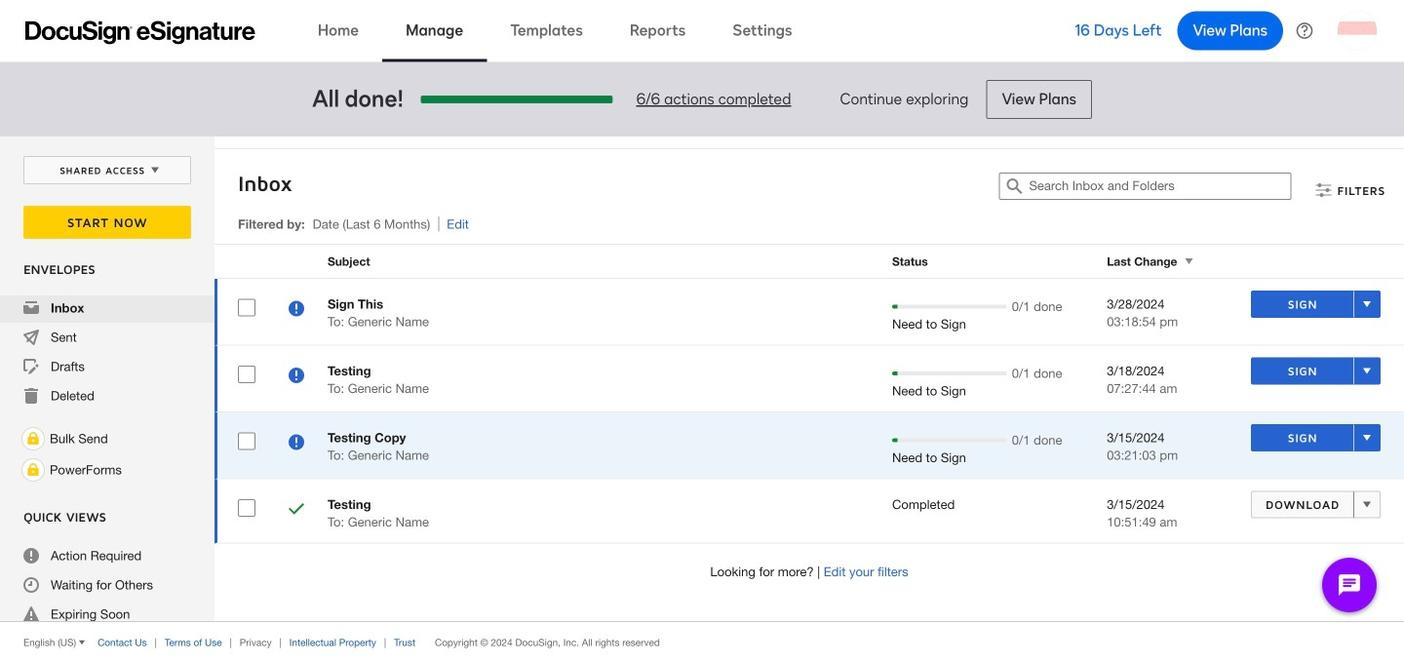 Task type: describe. For each thing, give the bounding box(es) containing it.
clock image
[[23, 578, 39, 593]]

sent image
[[23, 330, 39, 345]]

Search Inbox and Folders text field
[[1030, 174, 1291, 199]]

secondary navigation region
[[0, 137, 1405, 663]]

more info region
[[0, 622, 1405, 663]]

draft image
[[23, 359, 39, 375]]

1 need to sign image from the top
[[289, 301, 304, 320]]

lock image
[[21, 459, 45, 482]]

docusign esignature image
[[25, 21, 256, 44]]

your uploaded profile image image
[[1339, 11, 1378, 50]]

3 need to sign image from the top
[[289, 435, 304, 453]]



Task type: vqa. For each thing, say whether or not it's contained in the screenshot.
Recipient action options, group 1 menu
no



Task type: locate. For each thing, give the bounding box(es) containing it.
alert image
[[23, 607, 39, 622]]

completed image
[[289, 502, 304, 520]]

action required image
[[23, 548, 39, 564]]

0 vertical spatial need to sign image
[[289, 301, 304, 320]]

1 vertical spatial need to sign image
[[289, 368, 304, 386]]

trash image
[[23, 388, 39, 404]]

need to sign image
[[289, 301, 304, 320], [289, 368, 304, 386], [289, 435, 304, 453]]

2 vertical spatial need to sign image
[[289, 435, 304, 453]]

inbox image
[[23, 301, 39, 316]]

2 need to sign image from the top
[[289, 368, 304, 386]]

lock image
[[21, 427, 45, 451]]



